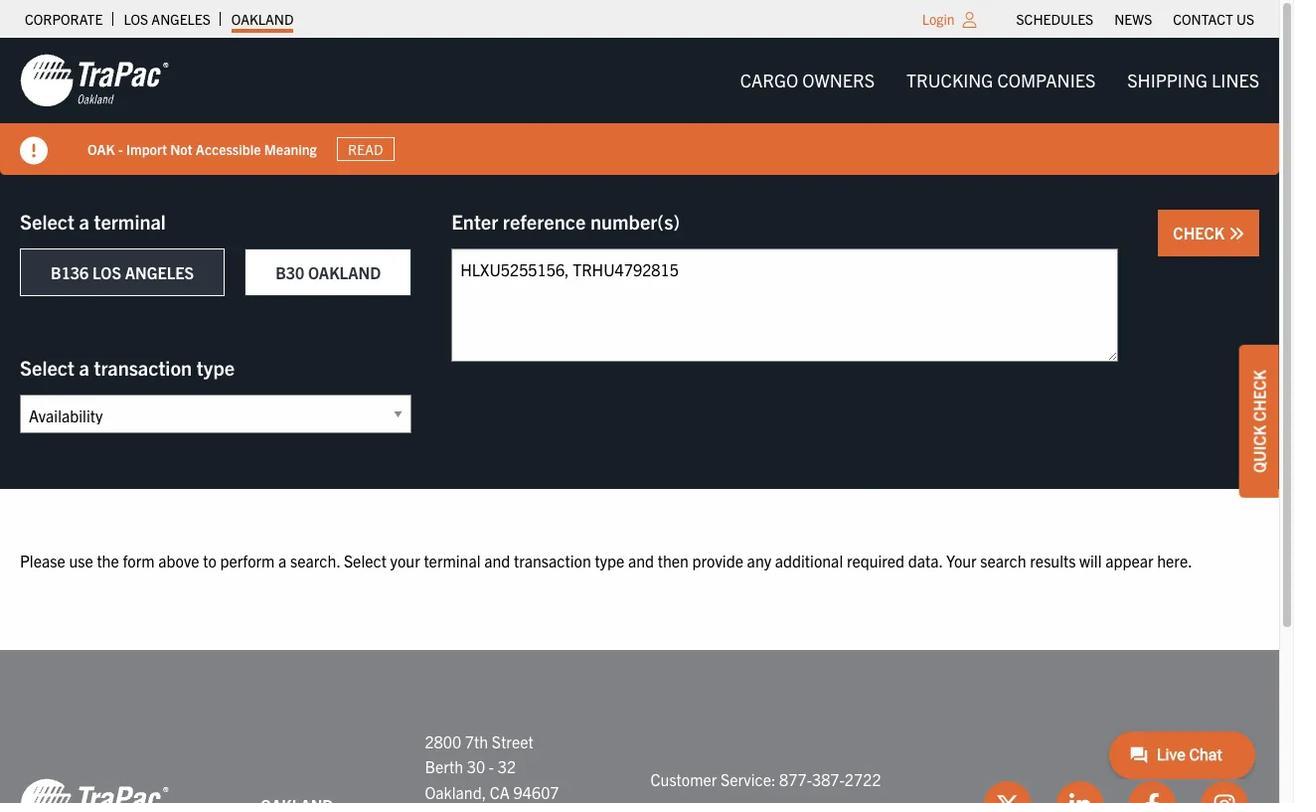 Task type: describe. For each thing, give the bounding box(es) containing it.
oakland link
[[232, 5, 294, 33]]

0 horizontal spatial los
[[92, 263, 121, 282]]

menu bar inside banner
[[725, 60, 1276, 101]]

us
[[1237, 10, 1255, 28]]

check button
[[1159, 210, 1260, 257]]

customer service: 877-387-2722
[[651, 770, 882, 790]]

1 horizontal spatial type
[[595, 551, 625, 571]]

cargo owners
[[740, 69, 875, 91]]

reference
[[503, 209, 586, 234]]

please use the form above to perform a search. select your terminal and transaction type and then provide any additional required data. your search results will appear here.
[[20, 551, 1193, 571]]

oakland image for footer containing 2800 7th street
[[20, 778, 169, 803]]

contact
[[1174, 10, 1234, 28]]

results
[[1031, 551, 1076, 571]]

oak - import not accessible meaning
[[88, 140, 317, 158]]

2800 7th street berth 30 - 32 oakland, ca 94607
[[425, 731, 559, 802]]

solid image
[[20, 137, 48, 165]]

schedules link
[[1017, 5, 1094, 33]]

provide
[[693, 551, 744, 571]]

the
[[97, 551, 119, 571]]

news
[[1115, 10, 1153, 28]]

corporate link
[[25, 5, 103, 33]]

appear
[[1106, 551, 1154, 571]]

quick check
[[1250, 370, 1270, 473]]

berth
[[425, 757, 464, 777]]

accessible
[[196, 140, 261, 158]]

2800
[[425, 731, 462, 751]]

1 and from the left
[[484, 551, 510, 571]]

2 and from the left
[[628, 551, 654, 571]]

lines
[[1212, 69, 1260, 91]]

service:
[[721, 770, 776, 790]]

customer
[[651, 770, 717, 790]]

corporate
[[25, 10, 103, 28]]

trucking companies
[[907, 69, 1096, 91]]

select a terminal
[[20, 209, 166, 234]]

1 vertical spatial transaction
[[514, 551, 591, 571]]

30
[[467, 757, 485, 777]]

a for terminal
[[79, 209, 89, 234]]

search.
[[290, 551, 340, 571]]

menu bar containing schedules
[[1006, 5, 1265, 33]]

import
[[126, 140, 167, 158]]

check inside button
[[1174, 223, 1229, 243]]

cargo owners link
[[725, 60, 891, 101]]

quick check link
[[1240, 345, 1280, 498]]

number(s)
[[591, 209, 680, 234]]

0 horizontal spatial transaction
[[94, 355, 192, 380]]

search
[[981, 551, 1027, 571]]

los angeles link
[[124, 5, 211, 33]]

will
[[1080, 551, 1102, 571]]

387-
[[812, 770, 845, 790]]

your
[[390, 551, 420, 571]]

2 vertical spatial select
[[344, 551, 387, 571]]

form
[[123, 551, 155, 571]]

use
[[69, 551, 93, 571]]

street
[[492, 731, 534, 751]]

schedules
[[1017, 10, 1094, 28]]

login
[[923, 10, 955, 28]]

los angeles
[[124, 10, 211, 28]]

1 vertical spatial angeles
[[125, 263, 194, 282]]

contact us
[[1174, 10, 1255, 28]]

0 vertical spatial los
[[124, 10, 148, 28]]

0 horizontal spatial oakland
[[232, 10, 294, 28]]

companies
[[998, 69, 1096, 91]]



Task type: vqa. For each thing, say whether or not it's contained in the screenshot.
ENTER REFERENCE NUMBER(S)
yes



Task type: locate. For each thing, give the bounding box(es) containing it.
a up b136
[[79, 209, 89, 234]]

angeles down select a terminal
[[125, 263, 194, 282]]

any
[[747, 551, 772, 571]]

0 vertical spatial -
[[118, 140, 123, 158]]

1 horizontal spatial oakland
[[308, 263, 381, 282]]

0 vertical spatial type
[[197, 355, 235, 380]]

0 horizontal spatial and
[[484, 551, 510, 571]]

additional
[[775, 551, 844, 571]]

1 vertical spatial type
[[595, 551, 625, 571]]

- inside 2800 7th street berth 30 - 32 oakland, ca 94607
[[489, 757, 494, 777]]

a left search. on the left of the page
[[278, 551, 287, 571]]

select for select a terminal
[[20, 209, 74, 234]]

please
[[20, 551, 65, 571]]

1 horizontal spatial check
[[1250, 370, 1270, 422]]

and right your
[[484, 551, 510, 571]]

and left "then"
[[628, 551, 654, 571]]

los right b136
[[92, 263, 121, 282]]

0 horizontal spatial -
[[118, 140, 123, 158]]

quick
[[1250, 425, 1270, 473]]

1 vertical spatial menu bar
[[725, 60, 1276, 101]]

ca
[[490, 782, 510, 802]]

menu bar containing cargo owners
[[725, 60, 1276, 101]]

meaning
[[264, 140, 317, 158]]

news link
[[1115, 5, 1153, 33]]

los right corporate
[[124, 10, 148, 28]]

data.
[[909, 551, 943, 571]]

required
[[847, 551, 905, 571]]

1 vertical spatial select
[[20, 355, 74, 380]]

menu bar down light image
[[725, 60, 1276, 101]]

1 vertical spatial los
[[92, 263, 121, 282]]

a
[[79, 209, 89, 234], [79, 355, 89, 380], [278, 551, 287, 571]]

shipping lines
[[1128, 69, 1260, 91]]

oak
[[88, 140, 115, 158]]

footer
[[0, 650, 1280, 803]]

oakland image inside banner
[[20, 53, 169, 108]]

enter reference number(s)
[[452, 209, 680, 234]]

b30
[[276, 263, 305, 282]]

0 vertical spatial a
[[79, 209, 89, 234]]

0 vertical spatial angeles
[[152, 10, 211, 28]]

cargo
[[740, 69, 799, 91]]

2 vertical spatial a
[[278, 551, 287, 571]]

1 horizontal spatial los
[[124, 10, 148, 28]]

oakland image inside footer
[[20, 778, 169, 803]]

angeles inside los angeles link
[[152, 10, 211, 28]]

angeles
[[152, 10, 211, 28], [125, 263, 194, 282]]

menu bar up "shipping"
[[1006, 5, 1265, 33]]

select up b136
[[20, 209, 74, 234]]

b136 los angeles
[[51, 263, 194, 282]]

1 oakland image from the top
[[20, 53, 169, 108]]

to
[[203, 551, 217, 571]]

banner
[[0, 38, 1295, 175]]

1 vertical spatial check
[[1250, 370, 1270, 422]]

0 vertical spatial select
[[20, 209, 74, 234]]

solid image
[[1229, 226, 1245, 242]]

oakland image
[[20, 53, 169, 108], [20, 778, 169, 803]]

7th
[[465, 731, 488, 751]]

terminal right your
[[424, 551, 481, 571]]

0 vertical spatial menu bar
[[1006, 5, 1265, 33]]

shipping lines link
[[1112, 60, 1276, 101]]

0 vertical spatial oakland image
[[20, 53, 169, 108]]

- right 30
[[489, 757, 494, 777]]

1 vertical spatial a
[[79, 355, 89, 380]]

0 vertical spatial check
[[1174, 223, 1229, 243]]

0 horizontal spatial type
[[197, 355, 235, 380]]

light image
[[963, 12, 977, 28]]

1 horizontal spatial and
[[628, 551, 654, 571]]

banner containing cargo owners
[[0, 38, 1295, 175]]

shipping
[[1128, 69, 1208, 91]]

owners
[[803, 69, 875, 91]]

a for transaction
[[79, 355, 89, 380]]

2722
[[845, 770, 882, 790]]

a down b136
[[79, 355, 89, 380]]

angeles left oakland link
[[152, 10, 211, 28]]

your
[[947, 551, 977, 571]]

select left your
[[344, 551, 387, 571]]

not
[[170, 140, 193, 158]]

trucking
[[907, 69, 994, 91]]

login link
[[923, 10, 955, 28]]

then
[[658, 551, 689, 571]]

oakland,
[[425, 782, 486, 802]]

1 vertical spatial oakland image
[[20, 778, 169, 803]]

transaction
[[94, 355, 192, 380], [514, 551, 591, 571]]

and
[[484, 551, 510, 571], [628, 551, 654, 571]]

enter
[[452, 209, 498, 234]]

footer containing 2800 7th street
[[0, 650, 1280, 803]]

oakland image for banner containing cargo owners
[[20, 53, 169, 108]]

Enter reference number(s) text field
[[452, 249, 1119, 362]]

1 vertical spatial oakland
[[308, 263, 381, 282]]

- right oak
[[118, 140, 123, 158]]

select
[[20, 209, 74, 234], [20, 355, 74, 380], [344, 551, 387, 571]]

select a transaction type
[[20, 355, 235, 380]]

type
[[197, 355, 235, 380], [595, 551, 625, 571]]

0 horizontal spatial terminal
[[94, 209, 166, 234]]

1 horizontal spatial terminal
[[424, 551, 481, 571]]

1 vertical spatial terminal
[[424, 551, 481, 571]]

-
[[118, 140, 123, 158], [489, 757, 494, 777]]

trucking companies link
[[891, 60, 1112, 101]]

perform
[[220, 551, 275, 571]]

0 horizontal spatial check
[[1174, 223, 1229, 243]]

94607
[[514, 782, 559, 802]]

terminal up b136 los angeles
[[94, 209, 166, 234]]

0 vertical spatial terminal
[[94, 209, 166, 234]]

select down b136
[[20, 355, 74, 380]]

read link
[[337, 137, 395, 161]]

oakland right "b30"
[[308, 263, 381, 282]]

select for select a transaction type
[[20, 355, 74, 380]]

877-
[[780, 770, 812, 790]]

los
[[124, 10, 148, 28], [92, 263, 121, 282]]

- inside banner
[[118, 140, 123, 158]]

b136
[[51, 263, 89, 282]]

contact us link
[[1174, 5, 1255, 33]]

here.
[[1158, 551, 1193, 571]]

0 vertical spatial oakland
[[232, 10, 294, 28]]

1 vertical spatial -
[[489, 757, 494, 777]]

terminal
[[94, 209, 166, 234], [424, 551, 481, 571]]

1 horizontal spatial -
[[489, 757, 494, 777]]

above
[[158, 551, 199, 571]]

0 vertical spatial transaction
[[94, 355, 192, 380]]

check
[[1174, 223, 1229, 243], [1250, 370, 1270, 422]]

oakland
[[232, 10, 294, 28], [308, 263, 381, 282]]

read
[[348, 140, 383, 158]]

2 oakland image from the top
[[20, 778, 169, 803]]

b30 oakland
[[276, 263, 381, 282]]

32
[[498, 757, 516, 777]]

menu bar
[[1006, 5, 1265, 33], [725, 60, 1276, 101]]

oakland right los angeles
[[232, 10, 294, 28]]

1 horizontal spatial transaction
[[514, 551, 591, 571]]



